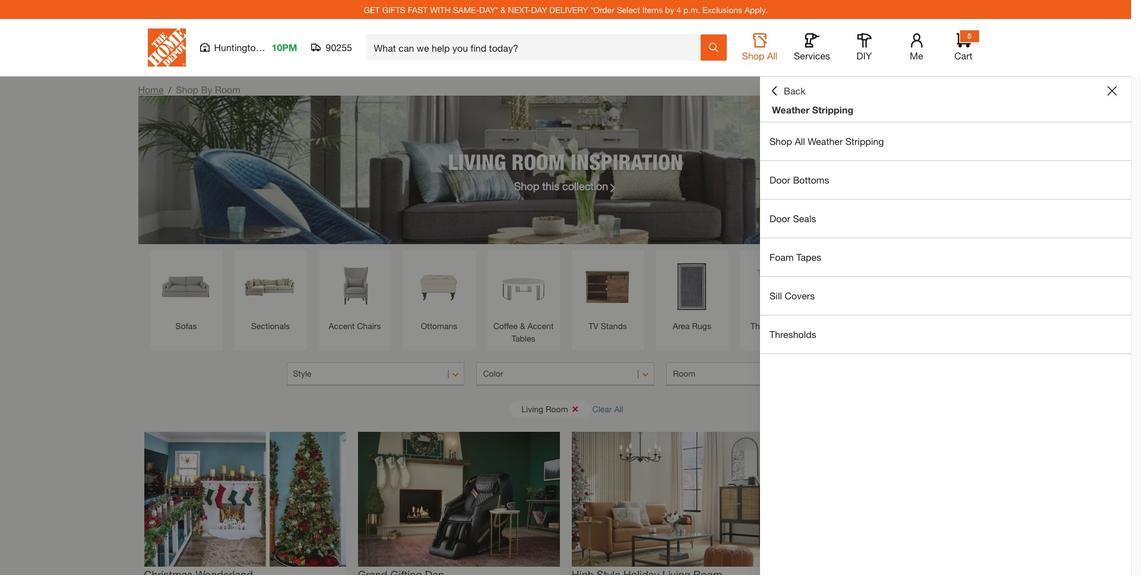 Task type: describe. For each thing, give the bounding box(es) containing it.
get
[[364, 4, 380, 15]]

fast
[[408, 4, 428, 15]]

sectionals link
[[240, 256, 301, 332]]

coffee
[[494, 321, 518, 331]]

10pm
[[272, 42, 297, 53]]

rugs
[[692, 321, 712, 331]]

huntington
[[214, 42, 261, 53]]

/
[[168, 85, 171, 95]]

living room
[[522, 404, 568, 414]]

accent chairs image
[[325, 256, 385, 317]]

shop for shop all
[[742, 50, 765, 61]]

shop this collection link
[[514, 178, 618, 194]]

room right by
[[215, 84, 241, 95]]

tv stands
[[589, 321, 627, 331]]

throw pillows
[[751, 321, 803, 331]]

room button
[[667, 362, 845, 386]]

foam
[[770, 251, 794, 263]]

shop right / on the top
[[176, 84, 199, 95]]

the home depot logo image
[[148, 29, 186, 67]]

sectionals
[[251, 321, 290, 331]]

all for clear all
[[615, 404, 624, 414]]

sofas image
[[156, 256, 217, 317]]

color button
[[477, 362, 655, 386]]

huntington park
[[214, 42, 283, 53]]

menu containing shop all weather stripping
[[761, 122, 1132, 354]]

door for door bottoms
[[770, 174, 791, 185]]

room down "color" button
[[546, 404, 568, 414]]

coffee & accent tables image
[[493, 256, 554, 317]]

home link
[[138, 84, 164, 95]]

clear all button
[[593, 398, 624, 420]]

services button
[[794, 33, 832, 62]]

delivery
[[550, 4, 588, 15]]

area
[[673, 321, 690, 331]]

What can we help you find today? search field
[[374, 35, 700, 60]]

same-
[[453, 4, 480, 15]]

5
[[968, 31, 972, 40]]

4
[[677, 4, 682, 15]]

this
[[543, 179, 560, 192]]

home
[[138, 84, 164, 95]]

foam tapes link
[[761, 238, 1132, 276]]

next-
[[508, 4, 531, 15]]

weather stripping
[[772, 104, 854, 115]]

stands
[[601, 321, 627, 331]]

90255
[[326, 42, 352, 53]]

0 vertical spatial weather
[[772, 104, 810, 115]]

1 stretchy image image from the left
[[144, 432, 346, 567]]

ottomans link
[[409, 256, 470, 332]]

exclusions
[[703, 4, 743, 15]]

throw
[[751, 321, 774, 331]]

day
[[531, 4, 548, 15]]

accent inside coffee & accent tables
[[528, 321, 554, 331]]

room up "this" on the left of the page
[[512, 149, 565, 174]]

drawer close image
[[1108, 86, 1118, 96]]

items
[[643, 4, 663, 15]]

chairs
[[357, 321, 381, 331]]

door for door seals
[[770, 213, 791, 224]]

living for living room inspiration
[[448, 149, 506, 174]]

thresholds
[[770, 329, 817, 340]]

thresholds link
[[761, 316, 1132, 354]]

p.m.
[[684, 4, 701, 15]]

me
[[910, 50, 924, 61]]

cart 5
[[955, 31, 973, 61]]

tv stands image
[[578, 256, 638, 317]]

back
[[784, 85, 806, 96]]

living room button
[[510, 400, 591, 418]]

sill
[[770, 290, 783, 301]]

collection
[[563, 179, 609, 192]]

area rugs
[[673, 321, 712, 331]]

shop for shop this collection
[[514, 179, 540, 192]]

1 vertical spatial stripping
[[846, 135, 884, 147]]

feedback link image
[[1125, 201, 1141, 265]]

door bottoms link
[[761, 161, 1132, 199]]

covers
[[785, 290, 815, 301]]

sofas
[[176, 321, 197, 331]]

sofas link
[[156, 256, 217, 332]]

style
[[293, 368, 312, 378]]

get gifts fast with same-day* & next-day delivery *order select items by 4 p.m. exclusions apply.
[[364, 4, 768, 15]]

shop all button
[[741, 33, 779, 62]]

accent chairs
[[329, 321, 381, 331]]



Task type: vqa. For each thing, say whether or not it's contained in the screenshot.
right Kids
no



Task type: locate. For each thing, give the bounding box(es) containing it.
0 horizontal spatial stretchy image image
[[144, 432, 346, 567]]

apply.
[[745, 4, 768, 15]]

weather down back 'button'
[[772, 104, 810, 115]]

by
[[201, 84, 212, 95]]

park
[[264, 42, 283, 53]]

ottomans image
[[409, 256, 470, 317]]

door bottoms
[[770, 174, 830, 185]]

1 horizontal spatial living
[[522, 404, 544, 414]]

gifts
[[382, 4, 406, 15]]

shop down apply.
[[742, 50, 765, 61]]

shop for shop all weather stripping
[[770, 135, 793, 147]]

90255 button
[[312, 42, 353, 53]]

tables
[[512, 333, 536, 343]]

all up back 'button'
[[768, 50, 778, 61]]

2 accent from the left
[[528, 321, 554, 331]]

weather
[[772, 104, 810, 115], [808, 135, 843, 147]]

with
[[430, 4, 451, 15]]

diy button
[[846, 33, 884, 62]]

& inside coffee & accent tables
[[520, 321, 526, 331]]

shop this collection
[[514, 179, 609, 192]]

&
[[501, 4, 506, 15], [520, 321, 526, 331]]

accent chairs link
[[325, 256, 385, 332]]

1 vertical spatial living
[[522, 404, 544, 414]]

area rugs link
[[662, 256, 723, 332]]

area rugs image
[[662, 256, 723, 317]]

0 horizontal spatial &
[[501, 4, 506, 15]]

stretchy image image
[[144, 432, 346, 567], [358, 432, 560, 567], [572, 432, 774, 567]]

0 vertical spatial stripping
[[813, 104, 854, 115]]

me button
[[898, 33, 936, 62]]

& up tables at the bottom left of page
[[520, 321, 526, 331]]

services
[[794, 50, 831, 61]]

room down "area"
[[673, 368, 696, 378]]

1 accent from the left
[[329, 321, 355, 331]]

ottomans
[[421, 321, 458, 331]]

shop
[[742, 50, 765, 61], [176, 84, 199, 95], [770, 135, 793, 147], [514, 179, 540, 192]]

back button
[[770, 85, 806, 97]]

color
[[483, 368, 504, 378]]

1 vertical spatial &
[[520, 321, 526, 331]]

pillows
[[776, 321, 803, 331]]

accent left chairs
[[329, 321, 355, 331]]

all
[[768, 50, 778, 61], [795, 135, 806, 147], [615, 404, 624, 414]]

living inside living room button
[[522, 404, 544, 414]]

shop left "this" on the left of the page
[[514, 179, 540, 192]]

living room inspiration
[[448, 149, 683, 174]]

diy
[[857, 50, 872, 61]]

2 stretchy image image from the left
[[358, 432, 560, 567]]

1 horizontal spatial &
[[520, 321, 526, 331]]

living for living room
[[522, 404, 544, 414]]

foam tapes
[[770, 251, 822, 263]]

tv stands link
[[578, 256, 638, 332]]

0 horizontal spatial living
[[448, 149, 506, 174]]

living
[[448, 149, 506, 174], [522, 404, 544, 414]]

shop all weather stripping
[[770, 135, 884, 147]]

all right clear in the bottom right of the page
[[615, 404, 624, 414]]

select
[[617, 4, 640, 15]]

throw blankets image
[[831, 256, 892, 317]]

accent up tables at the bottom left of page
[[528, 321, 554, 331]]

sectionals image
[[240, 256, 301, 317]]

2 horizontal spatial all
[[795, 135, 806, 147]]

& right day*
[[501, 4, 506, 15]]

0 vertical spatial living
[[448, 149, 506, 174]]

1 door from the top
[[770, 174, 791, 185]]

all for shop all
[[768, 50, 778, 61]]

0 horizontal spatial all
[[615, 404, 624, 414]]

stripping
[[813, 104, 854, 115], [846, 135, 884, 147]]

bottoms
[[793, 174, 830, 185]]

inspiration
[[571, 149, 683, 174]]

shop all
[[742, 50, 778, 61]]

day*
[[480, 4, 499, 15]]

all for shop all weather stripping
[[795, 135, 806, 147]]

0 vertical spatial door
[[770, 174, 791, 185]]

*order
[[591, 4, 615, 15]]

0 horizontal spatial accent
[[329, 321, 355, 331]]

accent
[[329, 321, 355, 331], [528, 321, 554, 331]]

shop up door bottoms
[[770, 135, 793, 147]]

sill covers link
[[761, 277, 1132, 315]]

door
[[770, 174, 791, 185], [770, 213, 791, 224]]

1 horizontal spatial all
[[768, 50, 778, 61]]

coffee & accent tables
[[494, 321, 554, 343]]

1 vertical spatial weather
[[808, 135, 843, 147]]

3 stretchy image image from the left
[[572, 432, 774, 567]]

1 vertical spatial all
[[795, 135, 806, 147]]

tapes
[[797, 251, 822, 263]]

door seals link
[[761, 200, 1132, 238]]

by
[[666, 4, 675, 15]]

2 door from the top
[[770, 213, 791, 224]]

accent inside accent chairs link
[[329, 321, 355, 331]]

sill covers
[[770, 290, 815, 301]]

room
[[215, 84, 241, 95], [512, 149, 565, 174], [673, 368, 696, 378], [546, 404, 568, 414]]

shop all weather stripping link
[[761, 122, 1132, 160]]

clear
[[593, 404, 612, 414]]

menu
[[761, 122, 1132, 354]]

throw pillows link
[[747, 256, 807, 332]]

door seals
[[770, 213, 817, 224]]

weather inside shop all weather stripping link
[[808, 135, 843, 147]]

0 vertical spatial &
[[501, 4, 506, 15]]

door left seals
[[770, 213, 791, 224]]

tv
[[589, 321, 599, 331]]

coffee & accent tables link
[[493, 256, 554, 345]]

door left bottoms
[[770, 174, 791, 185]]

seals
[[793, 213, 817, 224]]

home / shop by room
[[138, 84, 241, 95]]

weather down weather stripping
[[808, 135, 843, 147]]

cart
[[955, 50, 973, 61]]

curtains & drapes image
[[915, 256, 976, 317]]

throw pillows image
[[747, 256, 807, 317]]

1 vertical spatial door
[[770, 213, 791, 224]]

all down weather stripping
[[795, 135, 806, 147]]

2 horizontal spatial stretchy image image
[[572, 432, 774, 567]]

0 vertical spatial all
[[768, 50, 778, 61]]

1 horizontal spatial accent
[[528, 321, 554, 331]]

style button
[[287, 362, 465, 386]]

2 vertical spatial all
[[615, 404, 624, 414]]

1 horizontal spatial stretchy image image
[[358, 432, 560, 567]]

clear all
[[593, 404, 624, 414]]

shop inside button
[[742, 50, 765, 61]]



